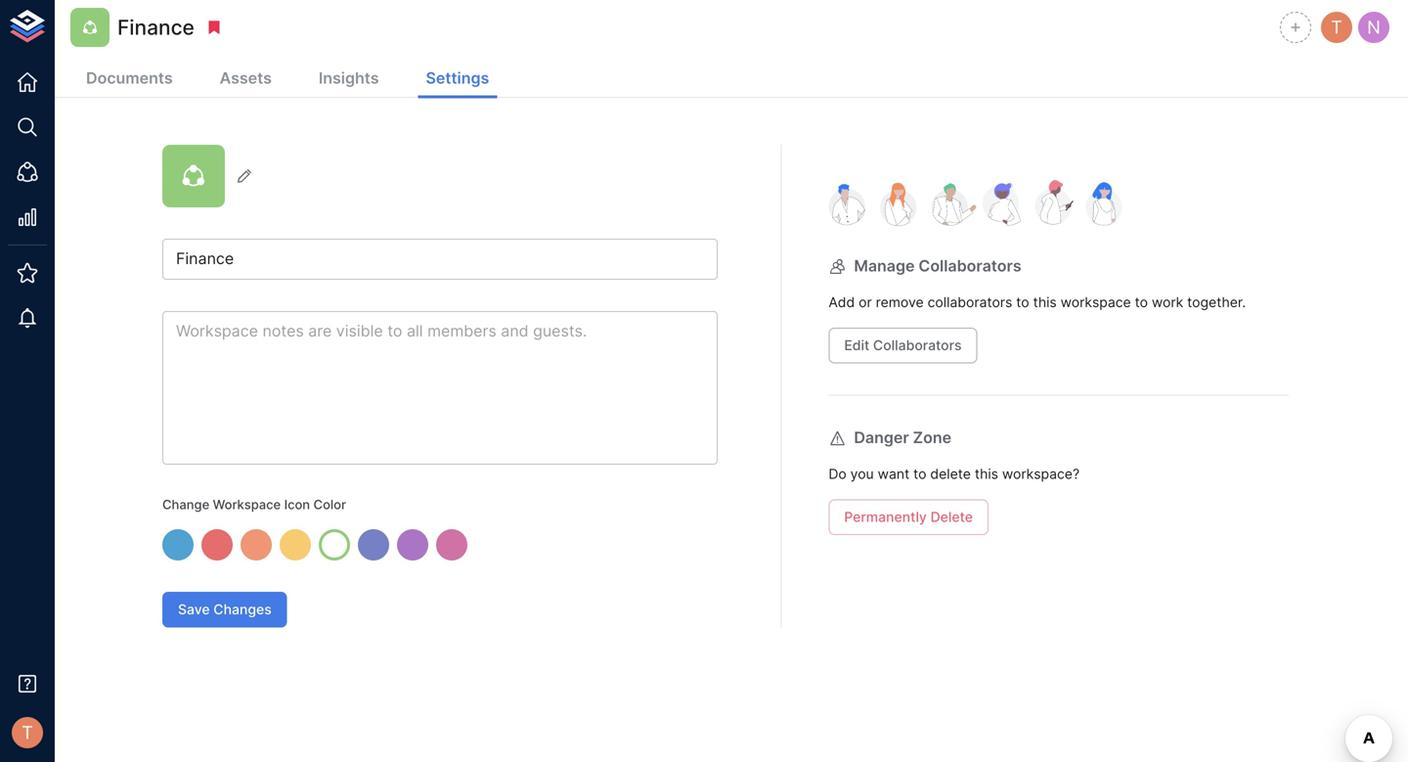 Task type: vqa. For each thing, say whether or not it's contained in the screenshot.
Search Users... text field
no



Task type: describe. For each thing, give the bounding box(es) containing it.
remove
[[876, 294, 924, 311]]

change
[[162, 497, 210, 512]]

settings
[[426, 68, 489, 88]]

insights link
[[311, 61, 387, 98]]

delete
[[931, 466, 971, 482]]

want
[[878, 466, 910, 482]]

do
[[829, 466, 847, 482]]

collaborators for edit collaborators
[[873, 337, 962, 354]]

1 horizontal spatial to
[[1017, 294, 1030, 311]]

0 vertical spatial t button
[[1319, 9, 1356, 46]]

manage collaborators
[[854, 256, 1022, 275]]

workspace
[[213, 497, 281, 512]]

settings link
[[418, 61, 497, 98]]

edit collaborators
[[845, 337, 962, 354]]

remove bookmark image
[[205, 19, 223, 36]]

Workspace Name text field
[[162, 239, 718, 280]]

together.
[[1188, 294, 1246, 311]]

workspace
[[1061, 294, 1131, 311]]

change workspace icon color
[[162, 497, 346, 512]]

n
[[1368, 16, 1381, 38]]

permanently
[[845, 509, 927, 525]]

do you want to delete this workspace?
[[829, 466, 1080, 482]]

delete
[[931, 509, 973, 525]]

edit collaborators button
[[829, 328, 978, 363]]

Workspace notes are visible to all members and guests. text field
[[162, 311, 718, 465]]

manage
[[854, 256, 915, 275]]

add
[[829, 294, 855, 311]]

assets link
[[212, 61, 280, 98]]

this for delete
[[975, 466, 999, 482]]

workspace?
[[1003, 466, 1080, 482]]

save
[[178, 601, 210, 618]]

collaborators for manage collaborators
[[919, 256, 1022, 275]]

t for the bottommost t button
[[22, 722, 33, 743]]

or
[[859, 294, 872, 311]]

changes
[[214, 601, 272, 618]]

1 vertical spatial t button
[[6, 711, 49, 754]]

save changes
[[178, 601, 272, 618]]



Task type: locate. For each thing, give the bounding box(es) containing it.
danger
[[854, 428, 909, 447]]

0 vertical spatial t
[[1331, 16, 1343, 38]]

zone
[[913, 428, 952, 447]]

permanently delete button
[[829, 499, 989, 535]]

t
[[1331, 16, 1343, 38], [22, 722, 33, 743]]

you
[[851, 466, 874, 482]]

0 vertical spatial collaborators
[[919, 256, 1022, 275]]

collaborators
[[919, 256, 1022, 275], [873, 337, 962, 354]]

collaborators
[[928, 294, 1013, 311]]

1 vertical spatial this
[[975, 466, 999, 482]]

danger zone
[[854, 428, 952, 447]]

1 horizontal spatial t button
[[1319, 9, 1356, 46]]

color
[[314, 497, 346, 512]]

t button
[[1319, 9, 1356, 46], [6, 711, 49, 754]]

to
[[1017, 294, 1030, 311], [1135, 294, 1148, 311], [914, 466, 927, 482]]

to right want
[[914, 466, 927, 482]]

work
[[1152, 294, 1184, 311]]

collaborators up collaborators
[[919, 256, 1022, 275]]

documents
[[86, 68, 173, 88]]

this left workspace
[[1034, 294, 1057, 311]]

add or remove collaborators to this workspace to work together.
[[829, 294, 1246, 311]]

2 horizontal spatial to
[[1135, 294, 1148, 311]]

0 horizontal spatial this
[[975, 466, 999, 482]]

0 horizontal spatial t button
[[6, 711, 49, 754]]

0 horizontal spatial to
[[914, 466, 927, 482]]

edit
[[845, 337, 870, 354]]

collaborators inside button
[[873, 337, 962, 354]]

this for to
[[1034, 294, 1057, 311]]

1 horizontal spatial t
[[1331, 16, 1343, 38]]

this
[[1034, 294, 1057, 311], [975, 466, 999, 482]]

0 horizontal spatial t
[[22, 722, 33, 743]]

1 horizontal spatial this
[[1034, 294, 1057, 311]]

to left work
[[1135, 294, 1148, 311]]

n button
[[1356, 9, 1393, 46]]

permanently delete
[[845, 509, 973, 525]]

1 vertical spatial collaborators
[[873, 337, 962, 354]]

save changes button
[[162, 592, 287, 628]]

insights
[[319, 68, 379, 88]]

this right the delete
[[975, 466, 999, 482]]

t for the topmost t button
[[1331, 16, 1343, 38]]

icon
[[284, 497, 310, 512]]

collaborators down remove
[[873, 337, 962, 354]]

1 vertical spatial t
[[22, 722, 33, 743]]

documents link
[[78, 61, 181, 98]]

assets
[[220, 68, 272, 88]]

finance
[[117, 14, 195, 39]]

to right collaborators
[[1017, 294, 1030, 311]]

0 vertical spatial this
[[1034, 294, 1057, 311]]



